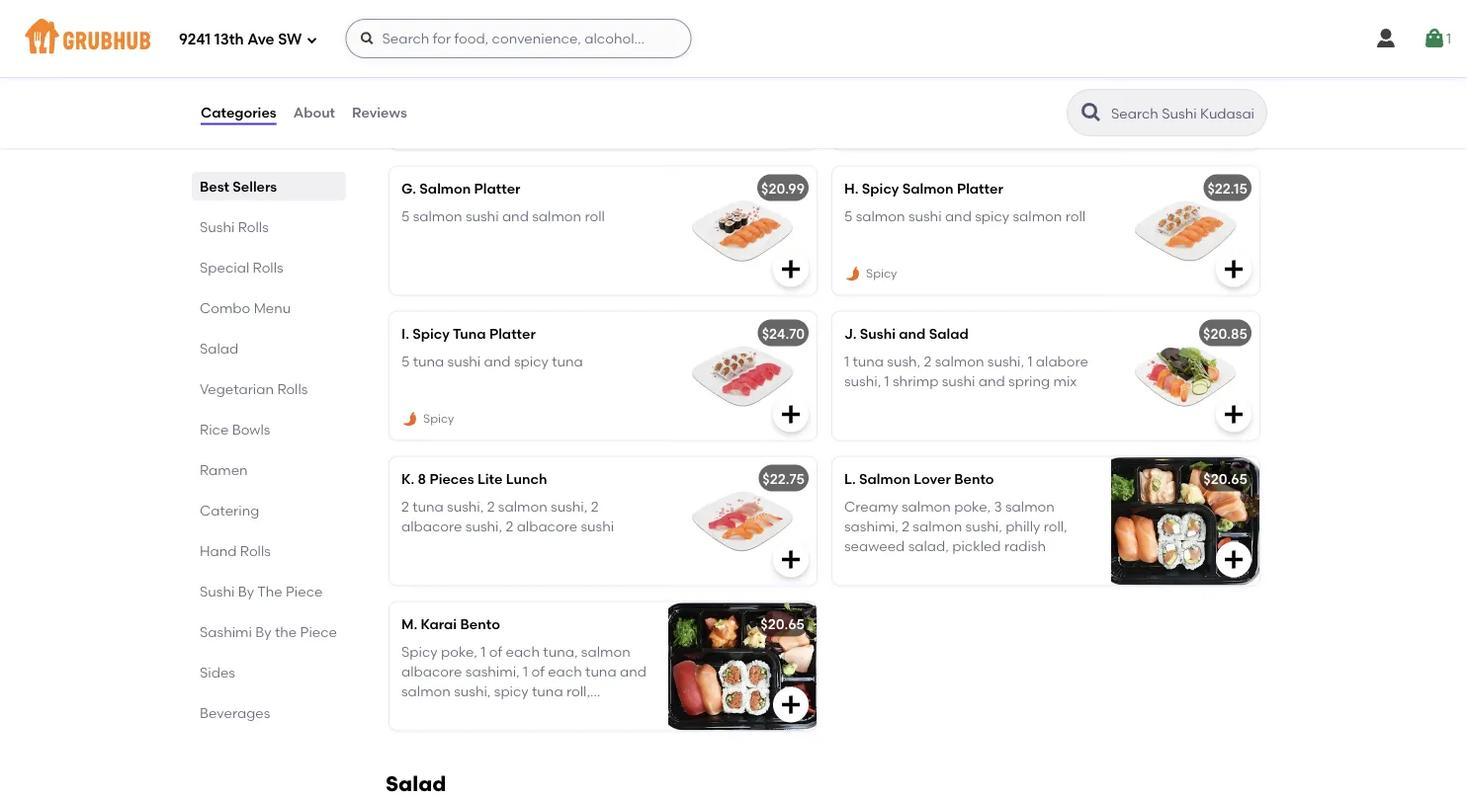 Task type: locate. For each thing, give the bounding box(es) containing it.
2
[[924, 353, 932, 370], [401, 499, 409, 515], [487, 499, 495, 515], [591, 499, 599, 515], [506, 519, 513, 535], [902, 519, 910, 535]]

lunch for e. udon and roll lunch
[[515, 34, 557, 51]]

seaweed
[[844, 539, 905, 555], [401, 704, 462, 721]]

5 for 5 tuna sushi and spicy tuna
[[401, 353, 410, 370]]

philly
[[1006, 519, 1041, 535]]

1 vertical spatial lunch
[[506, 471, 547, 487]]

roll, inside creamy salmon poke, 3 salmon sashimi, 2 salmon sushi, philly roll, seaweed salad, pickled radish
[[1044, 519, 1068, 535]]

svg image inside 1 button
[[1423, 27, 1447, 50]]

about
[[293, 104, 335, 121]]

seaweed inside spicy poke, 1 of each tuna, salmon albacore sashimi, 1 of each tuna and salmon sushi, spicy tuna roll, seaweed salad, pickled radish
[[401, 704, 462, 721]]

each down "tuna," at the left of the page
[[548, 664, 582, 681]]

by inside tab
[[255, 624, 272, 641]]

sashimi by the piece tab
[[200, 622, 338, 643]]

1 horizontal spatial sashimi,
[[844, 519, 899, 535]]

hand rolls tab
[[200, 541, 338, 562]]

piece
[[286, 583, 323, 600], [300, 624, 337, 641]]

0 vertical spatial salad,
[[908, 539, 949, 555]]

rolls up rice bowls tab
[[277, 381, 308, 397]]

3
[[994, 499, 1002, 515]]

svg image inside main navigation navigation
[[306, 34, 318, 46]]

salmon right g.
[[420, 180, 471, 197]]

spicy for h. spicy salmon platter
[[975, 208, 1010, 225]]

0 vertical spatial sushi
[[200, 219, 235, 235]]

albacore down 8
[[401, 519, 462, 535]]

piece inside tab
[[300, 624, 337, 641]]

bento up 3 on the right bottom of the page
[[954, 471, 994, 487]]

0 vertical spatial radish
[[1005, 539, 1046, 555]]

1 vertical spatial svg image
[[1222, 548, 1246, 572]]

g.
[[401, 180, 416, 197]]

sushi down hand
[[200, 583, 235, 600]]

sushi
[[891, 62, 924, 79], [466, 208, 499, 225], [909, 208, 942, 225], [448, 353, 481, 370], [942, 373, 975, 390], [581, 519, 614, 535]]

sashimi,
[[844, 519, 899, 535], [466, 664, 520, 681]]

2 horizontal spatial svg image
[[1222, 548, 1246, 572]]

lover
[[914, 471, 951, 487]]

roll, right philly
[[1044, 519, 1068, 535]]

1 horizontal spatial radish
[[1005, 539, 1046, 555]]

1 vertical spatial poke,
[[441, 644, 478, 661]]

salmon for platter
[[420, 180, 471, 197]]

0 horizontal spatial pickled
[[509, 704, 558, 721]]

5 tuna sushi and spicy tuna
[[401, 353, 583, 370]]

1 horizontal spatial svg image
[[779, 693, 803, 717]]

2 vertical spatial svg image
[[779, 693, 803, 717]]

e. udon and roll lunch image
[[668, 21, 817, 150]]

1 inside button
[[1447, 30, 1452, 47]]

j. sushi and salad image
[[1111, 312, 1260, 440]]

albacore inside spicy poke, 1 of each tuna, salmon albacore sashimi, 1 of each tuna and salmon sushi, spicy tuna roll, seaweed salad, pickled radish
[[401, 664, 462, 681]]

0 horizontal spatial salad
[[200, 340, 239, 357]]

roll,
[[1044, 519, 1068, 535], [567, 684, 590, 701]]

m.
[[401, 616, 417, 633]]

spicy down the h. spicy salmon platter
[[975, 208, 1010, 225]]

albacore for bento
[[401, 664, 462, 681]]

pickled down 3 on the right bottom of the page
[[952, 539, 1001, 555]]

0 vertical spatial pickled
[[952, 539, 1001, 555]]

sushi, inside spicy poke, 1 of each tuna, salmon albacore sashimi, 1 of each tuna and salmon sushi, spicy tuna roll, seaweed salad, pickled radish
[[454, 684, 491, 701]]

0 vertical spatial roll,
[[1044, 519, 1068, 535]]

0 vertical spatial piece
[[286, 583, 323, 600]]

the
[[275, 624, 297, 641]]

sushi right j.
[[860, 325, 896, 342]]

1 horizontal spatial by
[[255, 624, 272, 641]]

m. karai bento
[[401, 616, 500, 633]]

1 vertical spatial $20.65
[[761, 616, 805, 633]]

svg image
[[306, 34, 318, 46], [1222, 548, 1246, 572], [779, 693, 803, 717]]

1 vertical spatial sashimi,
[[466, 664, 520, 681]]

0 vertical spatial by
[[238, 583, 254, 600]]

udon down e.
[[401, 62, 438, 79]]

1 vertical spatial radish
[[562, 704, 603, 721]]

1 vertical spatial udon
[[401, 62, 438, 79]]

0 vertical spatial of
[[489, 644, 502, 661]]

by inside tab
[[238, 583, 254, 600]]

1 vertical spatial by
[[255, 624, 272, 641]]

rolls down "sellers"
[[238, 219, 269, 235]]

poke, down m. karai bento
[[441, 644, 478, 661]]

spicy right the h.
[[862, 180, 899, 197]]

sashimi by the piece
[[200, 624, 337, 641]]

0 horizontal spatial poke,
[[441, 644, 478, 661]]

0 horizontal spatial $20.65
[[761, 616, 805, 633]]

k.
[[401, 471, 415, 487]]

special rolls
[[200, 259, 283, 276]]

and inside spicy poke, 1 of each tuna, salmon albacore sashimi, 1 of each tuna and salmon sushi, spicy tuna roll, seaweed salad, pickled radish
[[620, 664, 647, 681]]

1 horizontal spatial seaweed
[[844, 539, 905, 555]]

k. 8 pieces lite lunch image
[[668, 457, 817, 586]]

0 horizontal spatial svg image
[[306, 34, 318, 46]]

0 horizontal spatial seaweed
[[401, 704, 462, 721]]

1 vertical spatial seaweed
[[401, 704, 462, 721]]

lunch up udon noodle bowl and californi roll
[[515, 34, 557, 51]]

2 vertical spatial sushi
[[200, 583, 235, 600]]

1 vertical spatial roll,
[[567, 684, 590, 701]]

1 vertical spatial bento
[[460, 616, 500, 633]]

1 horizontal spatial of
[[531, 664, 545, 681]]

sushi
[[200, 219, 235, 235], [860, 325, 896, 342], [200, 583, 235, 600]]

1 horizontal spatial roll,
[[1044, 519, 1068, 535]]

sashimi, down m. karai bento
[[466, 664, 520, 681]]

spicy down the i. spicy tuna platter on the top left
[[514, 353, 549, 370]]

rice
[[200, 421, 229, 438]]

0 horizontal spatial radish
[[562, 704, 603, 721]]

tuna
[[856, 62, 887, 79], [957, 62, 988, 79], [413, 353, 444, 370], [552, 353, 583, 370], [853, 353, 884, 370], [413, 499, 444, 515], [585, 664, 617, 681], [532, 684, 563, 701]]

spicy right spicy icon
[[423, 412, 454, 426]]

radish down philly
[[1005, 539, 1046, 555]]

0 horizontal spatial by
[[238, 583, 254, 600]]

1 horizontal spatial $20.65
[[1204, 471, 1248, 487]]

bento
[[954, 471, 994, 487], [460, 616, 500, 633]]

spicy
[[975, 208, 1010, 225], [514, 353, 549, 370], [494, 684, 529, 701]]

platter up 5 salmon sushi and spicy salmon roll
[[957, 180, 1003, 197]]

salad, down m. karai bento
[[465, 704, 506, 721]]

9241
[[179, 31, 211, 49]]

of down "tuna," at the left of the page
[[531, 664, 545, 681]]

spicy for i. spicy tuna platter
[[514, 353, 549, 370]]

1 vertical spatial each
[[548, 664, 582, 681]]

rolls for vegetarian rolls
[[277, 381, 308, 397]]

spicy
[[862, 180, 899, 197], [866, 266, 897, 281], [413, 325, 450, 342], [423, 412, 454, 426], [401, 644, 438, 661]]

1 vertical spatial pickled
[[509, 704, 558, 721]]

rolls
[[238, 219, 269, 235], [253, 259, 283, 276], [277, 381, 308, 397], [240, 543, 271, 560]]

poke,
[[954, 499, 991, 515], [441, 644, 478, 661]]

piece for sashimi by the piece
[[300, 624, 337, 641]]

$20.99
[[761, 180, 805, 197]]

h.
[[844, 180, 859, 197]]

$20.65
[[1204, 471, 1248, 487], [761, 616, 805, 633]]

roll, down "tuna," at the left of the page
[[567, 684, 590, 701]]

beverages
[[200, 705, 270, 722]]

0 vertical spatial spicy
[[975, 208, 1010, 225]]

sushi rolls tab
[[200, 217, 338, 237]]

sushi,
[[988, 353, 1025, 370], [844, 373, 881, 390], [447, 499, 484, 515], [551, 499, 588, 515], [466, 519, 502, 535], [966, 519, 1002, 535], [454, 684, 491, 701]]

lite
[[477, 471, 503, 487]]

by left the the
[[238, 583, 254, 600]]

radish down "tuna," at the left of the page
[[562, 704, 603, 721]]

pickled
[[952, 539, 1001, 555], [509, 704, 558, 721]]

piece inside tab
[[286, 583, 323, 600]]

roll inside button
[[992, 62, 1012, 79]]

pickled down "tuna," at the left of the page
[[509, 704, 558, 721]]

g. salmon platter image
[[668, 166, 817, 295]]

lunch for k. 8 pieces lite lunch
[[506, 471, 547, 487]]

piece right the the
[[286, 583, 323, 600]]

spicy poke, 1 of each tuna, salmon albacore sashimi, 1 of each tuna and salmon sushi, spicy tuna roll, seaweed salad, pickled radish
[[401, 644, 647, 721]]

salmon
[[413, 208, 462, 225], [532, 208, 581, 225], [856, 208, 905, 225], [1013, 208, 1062, 225], [935, 353, 984, 370], [498, 499, 547, 515], [902, 499, 951, 515], [1006, 499, 1055, 515], [913, 519, 962, 535], [581, 644, 631, 661], [401, 684, 451, 701]]

0 horizontal spatial roll,
[[567, 684, 590, 701]]

platter up 5 tuna sushi and spicy tuna
[[489, 325, 536, 342]]

and
[[457, 34, 483, 51], [526, 62, 553, 79], [927, 62, 954, 79], [502, 208, 529, 225], [945, 208, 972, 225], [899, 325, 926, 342], [484, 353, 511, 370], [979, 373, 1005, 390], [620, 664, 647, 681]]

1 vertical spatial salad,
[[465, 704, 506, 721]]

spicy image
[[401, 411, 419, 428]]

0 vertical spatial seaweed
[[844, 539, 905, 555]]

spicy down m. karai bento
[[494, 684, 529, 701]]

poke, left 3 on the right bottom of the page
[[954, 499, 991, 515]]

0 vertical spatial lunch
[[515, 34, 557, 51]]

search icon image
[[1080, 101, 1104, 125]]

$20.65 for spicy poke, 1 of each tuna, salmon albacore sashimi, 1 of each tuna and salmon sushi, spicy tuna roll, seaweed salad, pickled radish
[[761, 616, 805, 633]]

noodle
[[441, 62, 488, 79]]

5 tuna sushi and tuna roll
[[844, 62, 1012, 79]]

0 vertical spatial sashimi,
[[844, 519, 899, 535]]

1 vertical spatial sushi
[[860, 325, 896, 342]]

spicy inside spicy poke, 1 of each tuna, salmon albacore sashimi, 1 of each tuna and salmon sushi, spicy tuna roll, seaweed salad, pickled radish
[[401, 644, 438, 661]]

0 horizontal spatial salad,
[[465, 704, 506, 721]]

2 inside creamy salmon poke, 3 salmon sashimi, 2 salmon sushi, philly roll, seaweed salad, pickled radish
[[902, 519, 910, 535]]

pickled inside spicy poke, 1 of each tuna, salmon albacore sashimi, 1 of each tuna and salmon sushi, spicy tuna roll, seaweed salad, pickled radish
[[509, 704, 558, 721]]

special
[[200, 259, 249, 276]]

0 vertical spatial svg image
[[306, 34, 318, 46]]

seaweed down creamy
[[844, 539, 905, 555]]

Search Sushi Kudasai search field
[[1109, 104, 1261, 123]]

$22.15
[[1208, 180, 1248, 197]]

h. spicy salmon platter
[[844, 180, 1003, 197]]

rolls up combo menu tab
[[253, 259, 283, 276]]

1 horizontal spatial pickled
[[952, 539, 1001, 555]]

each
[[506, 644, 540, 661], [548, 664, 582, 681]]

0 vertical spatial poke,
[[954, 499, 991, 515]]

sushi down best
[[200, 219, 235, 235]]

albacore
[[401, 519, 462, 535], [517, 519, 578, 535], [401, 664, 462, 681]]

piece right the
[[300, 624, 337, 641]]

udon
[[417, 34, 453, 51], [401, 62, 438, 79]]

sushi inside button
[[891, 62, 924, 79]]

pickled inside creamy salmon poke, 3 salmon sashimi, 2 salmon sushi, philly roll, seaweed salad, pickled radish
[[952, 539, 1001, 555]]

salmon inside 1 tuna sush, 2 salmon sushi, 1 alabore sushi, 1 shrimp sushi and spring mix
[[935, 353, 984, 370]]

by
[[238, 583, 254, 600], [255, 624, 272, 641]]

e.
[[401, 34, 413, 51]]

svg image for creamy salmon poke, 3 salmon sashimi, 2 salmon sushi, philly roll, seaweed salad, pickled radish
[[1222, 548, 1246, 572]]

albacore down karai
[[401, 664, 462, 681]]

0 horizontal spatial bento
[[460, 616, 500, 633]]

sides tab
[[200, 662, 338, 683]]

salad, down lover on the bottom right of page
[[908, 539, 949, 555]]

0 horizontal spatial of
[[489, 644, 502, 661]]

roll
[[614, 62, 634, 79], [992, 62, 1012, 79], [585, 208, 605, 225], [1066, 208, 1086, 225]]

and inside button
[[927, 62, 954, 79]]

1 vertical spatial spicy
[[514, 353, 549, 370]]

1 vertical spatial piece
[[300, 624, 337, 641]]

lunch right the lite
[[506, 471, 547, 487]]

the
[[257, 583, 282, 600]]

radish
[[1005, 539, 1046, 555], [562, 704, 603, 721]]

rolls for sushi rolls
[[238, 219, 269, 235]]

special rolls tab
[[200, 257, 338, 278]]

5 for 5 tuna sushi and tuna roll
[[844, 62, 853, 79]]

seaweed inside creamy salmon poke, 3 salmon sashimi, 2 salmon sushi, philly roll, seaweed salad, pickled radish
[[844, 539, 905, 555]]

1 horizontal spatial bento
[[954, 471, 994, 487]]

5 salmon sushi and salmon roll
[[401, 208, 605, 225]]

creamy salmon poke, 3 salmon sashimi, 2 salmon sushi, philly roll, seaweed salad, pickled radish
[[844, 499, 1068, 555]]

1 horizontal spatial each
[[548, 664, 582, 681]]

spicy down m.
[[401, 644, 438, 661]]

5 tuna sushi and tuna roll button
[[833, 21, 1260, 150]]

combo menu
[[200, 300, 291, 316]]

sushi for 5 salmon sushi and salmon roll
[[466, 208, 499, 225]]

bento right karai
[[460, 616, 500, 633]]

by left the
[[255, 624, 272, 641]]

sellers
[[233, 178, 277, 195]]

ramen tab
[[200, 460, 338, 481]]

rolls right hand
[[240, 543, 271, 560]]

0 horizontal spatial sashimi,
[[466, 664, 520, 681]]

5 inside 5 tuna sushi and tuna roll button
[[844, 62, 853, 79]]

udon right e.
[[417, 34, 453, 51]]

h. spicy salmon platter image
[[1111, 166, 1260, 295]]

1 horizontal spatial salad,
[[908, 539, 949, 555]]

l. salmon lover bento image
[[1111, 457, 1260, 586]]

best
[[200, 178, 229, 195]]

1 tuna sush, 2 salmon sushi, 1 alabore sushi, 1 shrimp sushi and spring mix
[[844, 353, 1089, 390]]

salmon up creamy
[[859, 471, 911, 487]]

vegetarian
[[200, 381, 274, 397]]

2 vertical spatial spicy
[[494, 684, 529, 701]]

0 horizontal spatial each
[[506, 644, 540, 661]]

sushi by the piece
[[200, 583, 323, 600]]

sashimi
[[200, 624, 252, 641]]

each left "tuna," at the left of the page
[[506, 644, 540, 661]]

svg image
[[1374, 27, 1398, 50], [1423, 27, 1447, 50], [359, 31, 375, 46], [1222, 112, 1246, 136], [779, 257, 803, 281], [1222, 257, 1246, 281], [779, 403, 803, 427], [1222, 403, 1246, 427], [779, 548, 803, 572]]

bowl
[[491, 62, 523, 79]]

catering tab
[[200, 500, 338, 521]]

seaweed down karai
[[401, 704, 462, 721]]

rice bowls
[[200, 421, 270, 438]]

platter
[[474, 180, 521, 197], [957, 180, 1003, 197], [489, 325, 536, 342]]

g. salmon platter
[[401, 180, 521, 197]]

sashimi, down creamy
[[844, 519, 899, 535]]

1 horizontal spatial poke,
[[954, 499, 991, 515]]

sushi for sushi rolls
[[200, 219, 235, 235]]

of down m. karai bento
[[489, 644, 502, 661]]

0 vertical spatial $20.65
[[1204, 471, 1248, 487]]



Task type: vqa. For each thing, say whether or not it's contained in the screenshot.
bottom at
no



Task type: describe. For each thing, give the bounding box(es) containing it.
i. spicy tuna platter
[[401, 325, 536, 342]]

and inside 1 tuna sush, 2 salmon sushi, 1 alabore sushi, 1 shrimp sushi and spring mix
[[979, 373, 1005, 390]]

sushi for 5 tuna sushi and tuna roll
[[891, 62, 924, 79]]

roll
[[487, 34, 512, 51]]

svg image for f. tuna platter image
[[1222, 112, 1246, 136]]

5 for 5 salmon sushi and salmon roll
[[401, 208, 410, 225]]

$24.70
[[762, 325, 805, 342]]

5 for 5 salmon sushi and spicy salmon roll
[[844, 208, 853, 225]]

albacore for pieces
[[401, 519, 462, 535]]

2 tuna sushi, 2 salmon sushi, 2 albacore sushi, 2 albacore sushi
[[401, 499, 614, 535]]

0 vertical spatial each
[[506, 644, 540, 661]]

sashimi, inside spicy poke, 1 of each tuna, salmon albacore sashimi, 1 of each tuna and salmon sushi, spicy tuna roll, seaweed salad, pickled radish
[[466, 664, 520, 681]]

sushi inside 2 tuna sushi, 2 salmon sushi, 2 albacore sushi, 2 albacore sushi
[[581, 519, 614, 535]]

svg image for j. sushi and salad image
[[1222, 403, 1246, 427]]

spicy image
[[844, 265, 862, 283]]

reviews
[[352, 104, 407, 121]]

f. tuna platter image
[[1111, 21, 1260, 150]]

by for the
[[255, 624, 272, 641]]

albacore down k. 8 pieces lite lunch
[[517, 519, 578, 535]]

spicy right spicy image
[[866, 266, 897, 281]]

udon noodle bowl and californi roll
[[401, 62, 634, 79]]

svg image for h. spicy salmon platter image
[[1222, 257, 1246, 281]]

rice bowls tab
[[200, 419, 338, 440]]

best sellers tab
[[200, 176, 338, 197]]

i. spicy tuna platter image
[[668, 312, 817, 440]]

beverages tab
[[200, 703, 338, 724]]

sashimi, inside creamy salmon poke, 3 salmon sashimi, 2 salmon sushi, philly roll, seaweed salad, pickled radish
[[844, 519, 899, 535]]

1 vertical spatial of
[[531, 664, 545, 681]]

alabore
[[1036, 353, 1089, 370]]

spicy right i.
[[413, 325, 450, 342]]

best sellers
[[200, 178, 277, 195]]

i.
[[401, 325, 409, 342]]

l.
[[844, 471, 856, 487]]

tuna inside 2 tuna sushi, 2 salmon sushi, 2 albacore sushi, 2 albacore sushi
[[413, 499, 444, 515]]

tuna,
[[543, 644, 578, 661]]

sides
[[200, 664, 235, 681]]

ramen
[[200, 462, 248, 479]]

sushi inside 1 tuna sush, 2 salmon sushi, 1 alabore sushi, 1 shrimp sushi and spring mix
[[942, 373, 975, 390]]

salad inside salad tab
[[200, 340, 239, 357]]

spring
[[1009, 373, 1050, 390]]

menu
[[254, 300, 291, 316]]

hand
[[200, 543, 237, 560]]

shrimp
[[893, 373, 939, 390]]

piece for sushi by the piece
[[286, 583, 323, 600]]

2 horizontal spatial salad
[[929, 325, 969, 342]]

platter for 5 tuna sushi and spicy tuna
[[489, 325, 536, 342]]

catering
[[200, 502, 259, 519]]

karai
[[421, 616, 457, 633]]

californi
[[556, 62, 610, 79]]

vegetarian rolls tab
[[200, 379, 338, 399]]

l. salmon lover bento
[[844, 471, 994, 487]]

by for the
[[238, 583, 254, 600]]

roll, inside spicy poke, 1 of each tuna, salmon albacore sashimi, 1 of each tuna and salmon sushi, spicy tuna roll, seaweed salad, pickled radish
[[567, 684, 590, 701]]

k. 8 pieces lite lunch
[[401, 471, 547, 487]]

hand rolls
[[200, 543, 271, 560]]

categories button
[[200, 77, 278, 148]]

combo menu tab
[[200, 298, 338, 318]]

salad, inside spicy poke, 1 of each tuna, salmon albacore sashimi, 1 of each tuna and salmon sushi, spicy tuna roll, seaweed salad, pickled radish
[[465, 704, 506, 721]]

salmon inside 2 tuna sushi, 2 salmon sushi, 2 albacore sushi, 2 albacore sushi
[[498, 499, 547, 515]]

1 button
[[1423, 21, 1452, 56]]

rolls for hand rolls
[[240, 543, 271, 560]]

sw
[[278, 31, 302, 49]]

main navigation navigation
[[0, 0, 1467, 77]]

m. karai bento image
[[668, 603, 817, 731]]

$20.85
[[1203, 325, 1248, 342]]

sushi by the piece tab
[[200, 581, 338, 602]]

sushi for 5 tuna sushi and spicy tuna
[[448, 353, 481, 370]]

salad, inside creamy salmon poke, 3 salmon sashimi, 2 salmon sushi, philly roll, seaweed salad, pickled radish
[[908, 539, 949, 555]]

vegetarian rolls
[[200, 381, 308, 397]]

mix
[[1054, 373, 1077, 390]]

salmon up 5 salmon sushi and spicy salmon roll
[[902, 180, 954, 197]]

sush,
[[887, 353, 921, 370]]

13th
[[214, 31, 244, 49]]

j. sushi and salad
[[844, 325, 969, 342]]

$22.75
[[763, 471, 805, 487]]

svg image for k. 8 pieces lite lunch image
[[779, 548, 803, 572]]

roll for 5 tuna sushi and tuna roll
[[992, 62, 1012, 79]]

svg image for i. spicy tuna platter image
[[779, 403, 803, 427]]

poke, inside creamy salmon poke, 3 salmon sashimi, 2 salmon sushi, philly roll, seaweed salad, pickled radish
[[954, 499, 991, 515]]

tuna inside 1 tuna sush, 2 salmon sushi, 1 alabore sushi, 1 shrimp sushi and spring mix
[[853, 353, 884, 370]]

2 inside 1 tuna sush, 2 salmon sushi, 1 alabore sushi, 1 shrimp sushi and spring mix
[[924, 353, 932, 370]]

$20.65 for creamy salmon poke, 3 salmon sashimi, 2 salmon sushi, philly roll, seaweed salad, pickled radish
[[1204, 471, 1248, 487]]

8
[[418, 471, 426, 487]]

sushi for sushi by the piece
[[200, 583, 235, 600]]

rolls for special rolls
[[253, 259, 283, 276]]

tuna
[[453, 325, 486, 342]]

sushi for 5 salmon sushi and spicy salmon roll
[[909, 208, 942, 225]]

spicy inside spicy poke, 1 of each tuna, salmon albacore sashimi, 1 of each tuna and salmon sushi, spicy tuna roll, seaweed salad, pickled radish
[[494, 684, 529, 701]]

salad tab
[[200, 338, 338, 359]]

0 vertical spatial udon
[[417, 34, 453, 51]]

platter up 5 salmon sushi and salmon roll
[[474, 180, 521, 197]]

svg image for g. salmon platter image
[[779, 257, 803, 281]]

categories
[[201, 104, 277, 121]]

svg image for spicy poke, 1 of each tuna, salmon albacore sashimi, 1 of each tuna and salmon sushi, spicy tuna roll, seaweed salad, pickled radish
[[779, 693, 803, 717]]

0 vertical spatial bento
[[954, 471, 994, 487]]

reviews button
[[351, 77, 408, 148]]

roll for 5 salmon sushi and salmon roll
[[585, 208, 605, 225]]

poke, inside spicy poke, 1 of each tuna, salmon albacore sashimi, 1 of each tuna and salmon sushi, spicy tuna roll, seaweed salad, pickled radish
[[441, 644, 478, 661]]

radish inside spicy poke, 1 of each tuna, salmon albacore sashimi, 1 of each tuna and salmon sushi, spicy tuna roll, seaweed salad, pickled radish
[[562, 704, 603, 721]]

roll for udon noodle bowl and californi roll
[[614, 62, 634, 79]]

1 horizontal spatial salad
[[386, 772, 446, 797]]

platter for 5 salmon sushi and spicy salmon roll
[[957, 180, 1003, 197]]

radish inside creamy salmon poke, 3 salmon sashimi, 2 salmon sushi, philly roll, seaweed salad, pickled radish
[[1005, 539, 1046, 555]]

ave
[[247, 31, 274, 49]]

salmon for lover
[[859, 471, 911, 487]]

creamy
[[844, 499, 898, 515]]

bowls
[[232, 421, 270, 438]]

combo
[[200, 300, 250, 316]]

sushi, inside creamy salmon poke, 3 salmon sashimi, 2 salmon sushi, philly roll, seaweed salad, pickled radish
[[966, 519, 1002, 535]]

j.
[[844, 325, 857, 342]]

5 salmon sushi and spicy salmon roll
[[844, 208, 1086, 225]]

pieces
[[430, 471, 474, 487]]

9241 13th ave sw
[[179, 31, 302, 49]]

sushi rolls
[[200, 219, 269, 235]]

about button
[[292, 77, 336, 148]]

Search for food, convenience, alcohol... search field
[[346, 19, 692, 58]]

e. udon and roll lunch
[[401, 34, 557, 51]]



